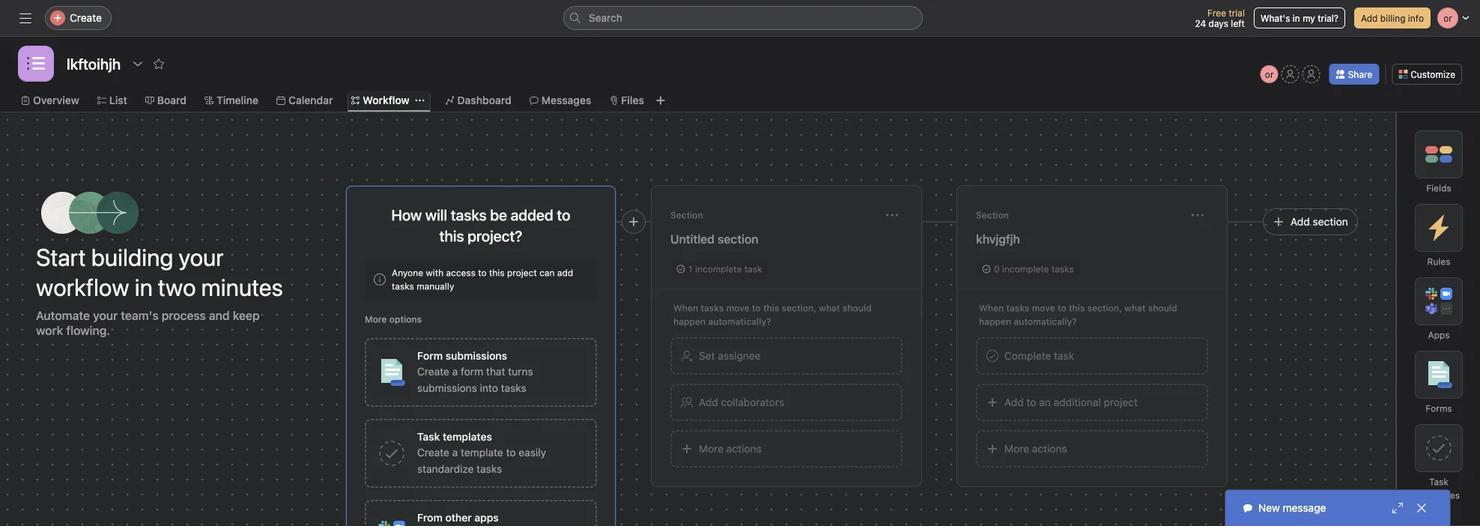 Task type: vqa. For each thing, say whether or not it's contained in the screenshot.
Complete task 'BUTTON'
yes



Task type: describe. For each thing, give the bounding box(es) containing it.
start building your workflow in two minutes automate your team's process and keep work flowing.
[[36, 243, 283, 338]]

what's in my trial? button
[[1255, 7, 1346, 28]]

untitled
[[671, 232, 715, 246]]

0 horizontal spatial your
[[93, 308, 118, 323]]

complete
[[1005, 350, 1052, 362]]

section for khvjgfjh
[[977, 210, 1009, 220]]

manually
[[417, 281, 455, 292]]

automatically? for khvjgfjh
[[1014, 316, 1077, 327]]

show options image
[[132, 58, 144, 70]]

that
[[486, 365, 506, 378]]

free
[[1208, 7, 1227, 18]]

expand new message image
[[1393, 502, 1405, 514]]

a for template
[[452, 446, 458, 459]]

add section button
[[1264, 208, 1359, 235]]

task inside 'button'
[[1055, 350, 1075, 362]]

move for khvjgfjh
[[1032, 303, 1056, 313]]

building
[[91, 243, 173, 271]]

search list box
[[564, 6, 923, 30]]

to down 1 incomplete task
[[752, 303, 761, 313]]

search
[[589, 12, 623, 24]]

free trial 24 days left
[[1196, 7, 1246, 28]]

easily
[[519, 446, 546, 459]]

trial
[[1229, 7, 1246, 18]]

incomplete for khvjgfjh
[[1003, 264, 1050, 274]]

set
[[699, 350, 715, 362]]

set assignee button
[[671, 337, 903, 375]]

workflow link
[[351, 92, 410, 109]]

add to starred image
[[153, 58, 165, 70]]

calendar link
[[277, 92, 333, 109]]

list
[[109, 94, 127, 106]]

team's
[[121, 308, 159, 323]]

with
[[426, 268, 444, 278]]

set assignee
[[699, 350, 761, 362]]

what's in my trial?
[[1261, 13, 1339, 23]]

assignee
[[718, 350, 761, 362]]

customize button
[[1393, 64, 1463, 85]]

or
[[1266, 69, 1275, 79]]

add for add billing info
[[1362, 13, 1379, 23]]

complete task
[[1005, 350, 1075, 362]]

task
[[1430, 477, 1449, 487]]

overview link
[[21, 92, 79, 109]]

task templates
[[1419, 477, 1461, 501]]

project inside anyone with access to this project can add tasks manually
[[507, 268, 537, 278]]

close image
[[1417, 502, 1429, 514]]

will
[[426, 206, 448, 224]]

task templates create a template to easily standardize tasks
[[417, 431, 546, 475]]

tasks down khvjgfjh button
[[1052, 264, 1075, 274]]

start
[[36, 243, 86, 271]]

workflow
[[363, 94, 410, 106]]

add billing info button
[[1355, 7, 1432, 28]]

be
[[490, 206, 507, 224]]

to down 0 incomplete tasks
[[1058, 303, 1067, 313]]

form submissions
[[417, 350, 507, 362]]

share button
[[1330, 64, 1380, 85]]

and
[[209, 308, 230, 323]]

this for untitled section
[[764, 303, 780, 313]]

dashboard
[[458, 94, 512, 106]]

more options
[[365, 314, 422, 325]]

added
[[511, 206, 554, 224]]

untitled section
[[671, 232, 759, 246]]

additional
[[1054, 396, 1102, 408]]

0 vertical spatial your
[[179, 243, 224, 271]]

process
[[162, 308, 206, 323]]

to inside anyone with access to this project can add tasks manually
[[478, 268, 487, 278]]

to inside task templates create a template to easily standardize tasks
[[506, 446, 516, 459]]

create for form submissions
[[417, 365, 450, 378]]

calendar
[[289, 94, 333, 106]]

add
[[558, 268, 574, 278]]

from
[[417, 512, 443, 524]]

what's
[[1261, 13, 1291, 23]]

add collaborators
[[699, 396, 785, 408]]

messages
[[542, 94, 592, 106]]

happen for khvjgfjh
[[980, 316, 1012, 327]]

options
[[390, 314, 422, 325]]

section for untitled section
[[718, 232, 759, 246]]

add for add to an additional project
[[1005, 396, 1024, 408]]

dashboard link
[[446, 92, 512, 109]]

section for add section
[[1314, 215, 1349, 228]]

tasks inside how will tasks be added to this project?
[[451, 206, 487, 224]]

in inside button
[[1293, 13, 1301, 23]]

add section
[[1291, 215, 1349, 228]]

khvjgfjh
[[977, 232, 1021, 246]]

24
[[1196, 18, 1207, 28]]

automatically? for untitled section
[[709, 316, 772, 327]]

khvjgfjh button
[[977, 226, 1209, 253]]

add collaborators button
[[671, 384, 903, 421]]

how
[[392, 206, 422, 224]]

should for khvjgfjh
[[1149, 303, 1178, 313]]

project inside button
[[1104, 396, 1138, 408]]

0 incomplete tasks
[[995, 264, 1075, 274]]

when for khvjgfjh
[[980, 303, 1004, 313]]

from other apps button
[[365, 500, 597, 526]]

add billing info
[[1362, 13, 1425, 23]]

an
[[1040, 396, 1051, 408]]

when for untitled section
[[674, 303, 699, 313]]

to inside button
[[1027, 396, 1037, 408]]

when tasks move to this section, what should happen automatically? for untitled section
[[674, 303, 872, 327]]

other apps
[[446, 512, 499, 524]]



Task type: locate. For each thing, give the bounding box(es) containing it.
1 horizontal spatial should
[[1149, 303, 1178, 313]]

2 should from the left
[[1149, 303, 1178, 313]]

1 vertical spatial task
[[1055, 350, 1075, 362]]

tasks down anyone
[[392, 281, 414, 292]]

in left my
[[1293, 13, 1301, 23]]

add for add section
[[1291, 215, 1311, 228]]

happen up set
[[674, 316, 706, 327]]

my
[[1303, 13, 1316, 23]]

this
[[489, 268, 505, 278], [764, 303, 780, 313], [1070, 303, 1086, 313]]

add for add collaborators
[[699, 396, 719, 408]]

section, up set assignee button
[[782, 303, 817, 313]]

0 horizontal spatial when tasks move to this section, what should happen automatically?
[[674, 303, 872, 327]]

tasks down turns
[[501, 382, 527, 394]]

1 a from the top
[[452, 365, 458, 378]]

move for untitled section
[[727, 303, 750, 313]]

section, up complete task 'button'
[[1088, 303, 1123, 313]]

1 horizontal spatial section
[[977, 210, 1009, 220]]

trial?
[[1319, 13, 1339, 23]]

incomplete
[[695, 264, 742, 274], [1003, 264, 1050, 274]]

add
[[1362, 13, 1379, 23], [1291, 215, 1311, 228], [699, 396, 719, 408], [1005, 396, 1024, 408]]

create inside task templates create a template to easily standardize tasks
[[417, 446, 450, 459]]

form submissions create a form that turns submissions into tasks
[[417, 350, 533, 394]]

two minutes
[[158, 273, 283, 301]]

template
[[461, 446, 504, 459]]

1 incomplete from the left
[[695, 264, 742, 274]]

this for khvjgfjh
[[1070, 303, 1086, 313]]

2 move from the left
[[1032, 303, 1056, 313]]

your left the team's on the left bottom of the page
[[93, 308, 118, 323]]

templates
[[1419, 490, 1461, 501]]

add to an additional project button
[[977, 384, 1209, 421]]

when tasks move to this section, what should happen automatically? up complete task 'button'
[[980, 303, 1178, 327]]

when tasks move to this section, what should happen automatically? up set assignee button
[[674, 303, 872, 327]]

when
[[674, 303, 699, 313], [980, 303, 1004, 313]]

1 when tasks move to this section, what should happen automatically? from the left
[[674, 303, 872, 327]]

2 vertical spatial create
[[417, 446, 450, 459]]

can
[[540, 268, 555, 278]]

customize
[[1411, 69, 1456, 79]]

expand sidebar image
[[19, 12, 31, 24]]

project left can
[[507, 268, 537, 278]]

move
[[727, 303, 750, 313], [1032, 303, 1056, 313]]

when tasks move to this section, what should happen automatically?
[[674, 303, 872, 327], [980, 303, 1178, 327]]

billing
[[1381, 13, 1406, 23]]

0 horizontal spatial when
[[674, 303, 699, 313]]

section up untitled
[[671, 210, 704, 220]]

your up two minutes at the bottom of the page
[[179, 243, 224, 271]]

to inside how will tasks be added to this project?
[[557, 206, 571, 224]]

info
[[1409, 13, 1425, 23]]

1 horizontal spatial what
[[1125, 303, 1146, 313]]

2 when from the left
[[980, 303, 1004, 313]]

task down untitled section button
[[745, 264, 763, 274]]

create up submissions
[[417, 365, 450, 378]]

1 horizontal spatial incomplete
[[1003, 264, 1050, 274]]

tasks down template
[[477, 463, 502, 475]]

task right complete
[[1055, 350, 1075, 362]]

anyone with access to this project can add tasks manually
[[392, 268, 574, 292]]

in up the team's on the left bottom of the page
[[135, 273, 153, 301]]

0 vertical spatial task
[[745, 264, 763, 274]]

2 when tasks move to this section, what should happen automatically? from the left
[[980, 303, 1178, 327]]

messages link
[[530, 92, 592, 109]]

timeline
[[217, 94, 259, 106]]

overview
[[33, 94, 79, 106]]

section,
[[782, 303, 817, 313], [1088, 303, 1123, 313]]

happen for untitled section
[[674, 316, 706, 327]]

apps
[[1429, 330, 1451, 340]]

1 automatically? from the left
[[709, 316, 772, 327]]

in inside "start building your workflow in two minutes automate your team's process and keep work flowing."
[[135, 273, 153, 301]]

1 what from the left
[[819, 303, 841, 313]]

board link
[[145, 92, 187, 109]]

happen
[[674, 316, 706, 327], [980, 316, 1012, 327]]

automatically? up complete task
[[1014, 316, 1077, 327]]

1 horizontal spatial section
[[1314, 215, 1349, 228]]

automatically?
[[709, 316, 772, 327], [1014, 316, 1077, 327]]

create up standardize on the left
[[417, 446, 450, 459]]

section
[[1314, 215, 1349, 228], [718, 232, 759, 246]]

1 vertical spatial a
[[452, 446, 458, 459]]

1 horizontal spatial project
[[1104, 396, 1138, 408]]

0 horizontal spatial project
[[507, 268, 537, 278]]

happen up complete
[[980, 316, 1012, 327]]

new message
[[1259, 502, 1327, 514]]

to right access
[[478, 268, 487, 278]]

into
[[480, 382, 498, 394]]

this right access
[[489, 268, 505, 278]]

how will tasks be added to this project?
[[392, 206, 571, 245]]

1 move from the left
[[727, 303, 750, 313]]

what up complete task 'button'
[[1125, 303, 1146, 313]]

0 horizontal spatial happen
[[674, 316, 706, 327]]

section up khvjgfjh
[[977, 210, 1009, 220]]

project
[[507, 268, 537, 278], [1104, 396, 1138, 408]]

0 horizontal spatial should
[[843, 303, 872, 313]]

1 vertical spatial your
[[93, 308, 118, 323]]

days
[[1209, 18, 1229, 28]]

1 horizontal spatial in
[[1293, 13, 1301, 23]]

when down 0
[[980, 303, 1004, 313]]

0 horizontal spatial task
[[745, 264, 763, 274]]

2 automatically? from the left
[[1014, 316, 1077, 327]]

tasks inside task templates create a template to easily standardize tasks
[[477, 463, 502, 475]]

tasks down 1 incomplete task
[[701, 303, 724, 313]]

this inside anyone with access to this project can add tasks manually
[[489, 268, 505, 278]]

automatically? up the assignee
[[709, 316, 772, 327]]

2 a from the top
[[452, 446, 458, 459]]

a inside task templates create a template to easily standardize tasks
[[452, 446, 458, 459]]

to left the an
[[1027, 396, 1037, 408]]

1 horizontal spatial section,
[[1088, 303, 1123, 313]]

1 horizontal spatial move
[[1032, 303, 1056, 313]]

0 horizontal spatial section
[[671, 210, 704, 220]]

0 vertical spatial section
[[1314, 215, 1349, 228]]

0 horizontal spatial automatically?
[[709, 316, 772, 327]]

add tab image
[[655, 94, 667, 106]]

1 horizontal spatial when
[[980, 303, 1004, 313]]

access
[[446, 268, 476, 278]]

create button
[[45, 6, 112, 30]]

to left easily
[[506, 446, 516, 459]]

1 vertical spatial project
[[1104, 396, 1138, 408]]

1 horizontal spatial happen
[[980, 316, 1012, 327]]

to right the added
[[557, 206, 571, 224]]

form
[[461, 365, 484, 378]]

1 when from the left
[[674, 303, 699, 313]]

0 horizontal spatial what
[[819, 303, 841, 313]]

automate
[[36, 308, 90, 323]]

incomplete for untitled section
[[695, 264, 742, 274]]

a for form
[[452, 365, 458, 378]]

2 happen from the left
[[980, 316, 1012, 327]]

1 section from the left
[[671, 210, 704, 220]]

this up complete task 'button'
[[1070, 303, 1086, 313]]

add to an additional project
[[1005, 396, 1138, 408]]

move down 1 incomplete task
[[727, 303, 750, 313]]

1 horizontal spatial your
[[179, 243, 224, 271]]

anyone
[[392, 268, 424, 278]]

this up set assignee button
[[764, 303, 780, 313]]

workflow
[[36, 273, 129, 301]]

create inside "form submissions create a form that turns submissions into tasks"
[[417, 365, 450, 378]]

incomplete right 1
[[695, 264, 742, 274]]

1 horizontal spatial when tasks move to this section, what should happen automatically?
[[980, 303, 1178, 327]]

0 vertical spatial create
[[70, 12, 102, 24]]

files link
[[610, 92, 644, 109]]

turns
[[508, 365, 533, 378]]

board
[[157, 94, 187, 106]]

create right expand sidebar image
[[70, 12, 102, 24]]

or button
[[1261, 65, 1279, 83]]

incomplete right 0
[[1003, 264, 1050, 274]]

0 horizontal spatial move
[[727, 303, 750, 313]]

1 horizontal spatial this
[[764, 303, 780, 313]]

keep
[[233, 308, 260, 323]]

0 vertical spatial in
[[1293, 13, 1301, 23]]

tasks inside anyone with access to this project can add tasks manually
[[392, 281, 414, 292]]

tasks down 0 incomplete tasks
[[1007, 303, 1030, 313]]

list link
[[97, 92, 127, 109]]

1 incomplete task
[[689, 264, 763, 274]]

should for untitled section
[[843, 303, 872, 313]]

section, for untitled section
[[782, 303, 817, 313]]

a inside "form submissions create a form that turns submissions into tasks"
[[452, 365, 458, 378]]

0 vertical spatial a
[[452, 365, 458, 378]]

0 horizontal spatial this
[[489, 268, 505, 278]]

to
[[557, 206, 571, 224], [478, 268, 487, 278], [752, 303, 761, 313], [1058, 303, 1067, 313], [1027, 396, 1037, 408], [506, 446, 516, 459]]

0 horizontal spatial incomplete
[[695, 264, 742, 274]]

1 vertical spatial section
[[718, 232, 759, 246]]

1 happen from the left
[[674, 316, 706, 327]]

2 section, from the left
[[1088, 303, 1123, 313]]

more
[[365, 314, 387, 325]]

timeline link
[[205, 92, 259, 109]]

what for khvjgfjh
[[1125, 303, 1146, 313]]

from other apps
[[417, 512, 499, 524]]

what up set assignee button
[[819, 303, 841, 313]]

task templates
[[417, 431, 492, 443]]

files
[[622, 94, 644, 106]]

1 horizontal spatial automatically?
[[1014, 316, 1077, 327]]

should
[[843, 303, 872, 313], [1149, 303, 1178, 313]]

a down task templates
[[452, 446, 458, 459]]

tab actions image
[[416, 96, 425, 105]]

tasks up this project?
[[451, 206, 487, 224]]

tasks inside "form submissions create a form that turns submissions into tasks"
[[501, 382, 527, 394]]

2 horizontal spatial this
[[1070, 303, 1086, 313]]

a left form
[[452, 365, 458, 378]]

section for untitled section
[[671, 210, 704, 220]]

2 incomplete from the left
[[1003, 264, 1050, 274]]

1 vertical spatial create
[[417, 365, 450, 378]]

1 vertical spatial in
[[135, 273, 153, 301]]

complete task button
[[977, 337, 1209, 375]]

section, for khvjgfjh
[[1088, 303, 1123, 313]]

fields
[[1427, 183, 1452, 193]]

0 horizontal spatial in
[[135, 273, 153, 301]]

this project?
[[440, 227, 523, 245]]

1 should from the left
[[843, 303, 872, 313]]

0 vertical spatial project
[[507, 268, 537, 278]]

move down 0 incomplete tasks
[[1032, 303, 1056, 313]]

1 section, from the left
[[782, 303, 817, 313]]

rules
[[1428, 256, 1451, 267]]

2 section from the left
[[977, 210, 1009, 220]]

what for untitled section
[[819, 303, 841, 313]]

project right the additional
[[1104, 396, 1138, 408]]

0 horizontal spatial section
[[718, 232, 759, 246]]

when down 1
[[674, 303, 699, 313]]

0 horizontal spatial section,
[[782, 303, 817, 313]]

when tasks move to this section, what should happen automatically? for khvjgfjh
[[980, 303, 1178, 327]]

work flowing.
[[36, 323, 110, 338]]

1
[[689, 264, 693, 274]]

submissions
[[417, 382, 477, 394]]

None text field
[[63, 50, 124, 77]]

2 what from the left
[[1125, 303, 1146, 313]]

forms
[[1427, 403, 1453, 414]]

left
[[1232, 18, 1246, 28]]

create inside popup button
[[70, 12, 102, 24]]

1 horizontal spatial task
[[1055, 350, 1075, 362]]

tasks
[[451, 206, 487, 224], [1052, 264, 1075, 274], [392, 281, 414, 292], [701, 303, 724, 313], [1007, 303, 1030, 313], [501, 382, 527, 394], [477, 463, 502, 475]]

list image
[[27, 55, 45, 73]]

search button
[[564, 6, 923, 30]]

0
[[995, 264, 1000, 274]]

create for task templates
[[417, 446, 450, 459]]



